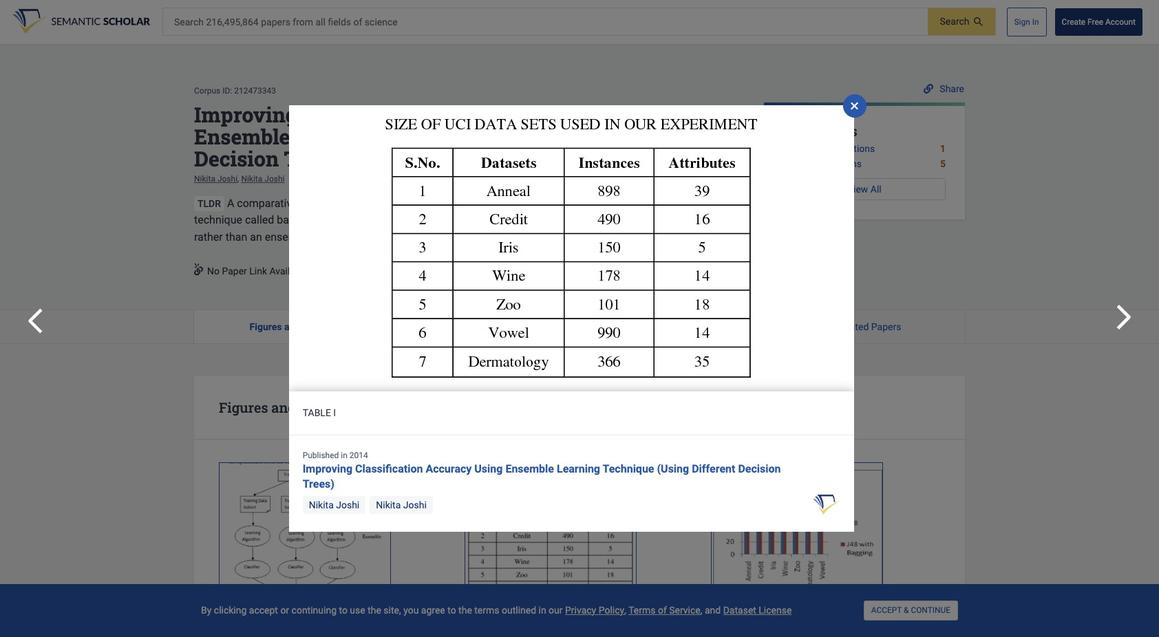 Task type: vqa. For each thing, say whether or not it's contained in the screenshot.
the from associated with papers
yes



Task type: locate. For each thing, give the bounding box(es) containing it.
1 vertical spatial technique
[[603, 462, 654, 475]]

related papers link
[[773, 310, 965, 344]]

methods citations
[[783, 158, 862, 169]]

0 vertical spatial using
[[541, 101, 599, 128]]

12
[[783, 123, 799, 140], [457, 321, 468, 332]]

create left alert on the top of the page
[[417, 266, 445, 277]]

by clicking accept or continuing to use the site, you agree to the terms outlined in our privacy policy , terms of service , and dataset license
[[201, 605, 792, 616]]

use left a
[[557, 213, 575, 226]]

from
[[293, 16, 313, 27], [345, 399, 377, 417]]

from right i
[[345, 399, 377, 417]]

1 to from the left
[[339, 605, 348, 616]]

dataset
[[723, 605, 756, 616]]

classifiers
[[387, 197, 437, 210]]

sign in
[[1014, 17, 1039, 27]]

using inside corpus id: 212473343 improving classification accuracy using ensemble learning technique (using different decision trees)
[[541, 101, 599, 128]]

this
[[381, 399, 406, 417]]

0 vertical spatial ensemble
[[194, 123, 290, 150]]

improving down published
[[303, 462, 353, 475]]

1 horizontal spatial using
[[541, 101, 599, 128]]

0 vertical spatial learning
[[295, 123, 384, 150]]

svg image inside share button
[[924, 84, 933, 94]]

0 horizontal spatial decision
[[194, 145, 279, 172]]

used,
[[330, 213, 356, 226]]

1 vertical spatial when
[[470, 213, 496, 226]]

1 horizontal spatial improving
[[303, 462, 353, 475]]

search inside search button
[[940, 16, 970, 27]]

trees) up study
[[284, 145, 345, 172]]

classification inside published in  2014 improving classification accuracy using ensemble learning technique (using different decision trees)
[[355, 462, 423, 475]]

2 to from the left
[[448, 605, 456, 616]]

accept
[[871, 606, 902, 616]]

cite
[[492, 266, 509, 277]]

learning inside corpus id: 212473343 improving classification accuracy using ensemble learning technique (using different decision trees)
[[295, 123, 384, 150]]

1 horizontal spatial svg image
[[974, 17, 983, 26]]

technique for published in  2014 improving classification accuracy using ensemble learning technique (using different decision trees)
[[603, 462, 654, 475]]

svg image left share
[[924, 84, 933, 94]]

0 vertical spatial figures
[[250, 321, 282, 332]]

trees) down published
[[303, 478, 335, 491]]

table i
[[303, 407, 338, 418]]

0 horizontal spatial use
[[350, 605, 365, 616]]

improving down 212473343
[[194, 101, 298, 128]]

0 horizontal spatial search
[[174, 16, 204, 27]]

1 horizontal spatial nikita joshi
[[376, 500, 427, 511]]

trees) for published in  2014 improving classification accuracy using ensemble learning technique (using different decision trees)
[[303, 478, 335, 491]]

svg image
[[924, 84, 933, 94], [194, 263, 204, 276]]

is down study
[[319, 213, 327, 226]]

svg image inside search button
[[974, 17, 983, 26]]

0 vertical spatial accuracy
[[442, 101, 536, 128]]

ensemble
[[194, 123, 290, 150], [506, 462, 554, 475]]

further
[[429, 230, 462, 243]]

citations down cite button
[[471, 321, 509, 332]]

technique
[[389, 123, 492, 150], [603, 462, 654, 475]]

comparative
[[237, 197, 298, 210]]

citations inside background citations link
[[837, 143, 875, 154]]

search for search
[[940, 16, 970, 27]]

1 horizontal spatial in
[[539, 605, 546, 616]]

of inside banner
[[354, 16, 362, 27]]

2 horizontal spatial of
[[658, 605, 667, 616]]

to right agree at the left of the page
[[448, 605, 456, 616]]

published
[[303, 451, 339, 460]]

different inside published in  2014 improving classification accuracy using ensemble learning technique (using different decision trees)
[[692, 462, 736, 475]]

1 horizontal spatial search
[[940, 16, 970, 27]]

0 vertical spatial 12
[[783, 123, 799, 140]]

none search field inside banner
[[162, 8, 996, 36]]

None search field
[[162, 8, 996, 36]]

decision inside corpus id: 212473343 improving classification accuracy using ensemble learning technique (using different decision trees)
[[194, 145, 279, 172]]

0 vertical spatial decision
[[194, 145, 279, 172]]

figures for figures and tables from this paper
[[219, 399, 268, 417]]

create inside button
[[1062, 17, 1086, 27]]

1 horizontal spatial is
[[389, 213, 397, 226]]

citations down background citations link
[[824, 158, 862, 169]]

terms
[[629, 605, 656, 616]]

fields
[[328, 16, 351, 27]]

1
[[940, 143, 946, 154]]

1 vertical spatial in
[[539, 605, 546, 616]]

0 vertical spatial svg image
[[924, 84, 933, 94]]

study
[[301, 197, 327, 210]]

search up share
[[940, 16, 970, 27]]

background
[[783, 143, 834, 154]]

0 vertical spatial in
[[341, 451, 348, 460]]

is
[[319, 213, 327, 226], [389, 213, 397, 226]]

learning for corpus id: 212473343 improving classification accuracy using ensemble learning technique (using different decision trees)
[[295, 123, 384, 150]]

svg image left sign
[[974, 17, 983, 26]]

citations for 12 citations link
[[471, 321, 509, 332]]

0 horizontal spatial is
[[319, 213, 327, 226]]

corpus id: 212473343 improving classification accuracy using ensemble learning technique (using different decision trees)
[[194, 86, 655, 172]]

accept
[[249, 605, 278, 616]]

0 horizontal spatial nikita joshi
[[309, 500, 360, 511]]

0 vertical spatial 12 citations
[[783, 123, 858, 140]]

1 vertical spatial trees)
[[303, 478, 335, 491]]

sign
[[1014, 17, 1030, 27]]

bagging
[[277, 213, 316, 226]]

0 vertical spatial svg image
[[974, 17, 983, 26]]

0 horizontal spatial (using
[[497, 123, 562, 150]]

from left all
[[293, 16, 313, 27]]

1 horizontal spatial decision
[[738, 462, 781, 475]]

1 vertical spatial ensemble
[[506, 462, 554, 475]]

1 vertical spatial figures
[[219, 399, 268, 417]]

the up authors
[[548, 197, 564, 210]]

2 search from the left
[[174, 16, 204, 27]]

12 citations down cite button
[[457, 321, 509, 332]]

1 vertical spatial 12
[[457, 321, 468, 332]]

1 horizontal spatial svg image
[[924, 84, 933, 94]]

view
[[847, 184, 868, 195]]

figures carousel dialog
[[266, 94, 894, 532]]

ensemble inside corpus id: 212473343 improving classification accuracy using ensemble learning technique (using different decision trees)
[[194, 123, 290, 150]]

0 horizontal spatial 12
[[457, 321, 468, 332]]

1 horizontal spatial use
[[557, 213, 575, 226]]

1 horizontal spatial different
[[692, 462, 736, 475]]

svg image for share
[[924, 84, 933, 94]]

and left the dataset
[[705, 605, 721, 616]]

papers
[[261, 16, 290, 27]]

1 vertical spatial svg image
[[194, 263, 204, 276]]

nikita joshi link
[[194, 174, 238, 184], [241, 174, 285, 184], [303, 497, 366, 514], [370, 497, 433, 514]]

our
[[549, 605, 563, 616]]

(using
[[497, 123, 562, 150], [657, 462, 689, 475]]

0 horizontal spatial different
[[567, 123, 655, 150]]

, up comparative on the top left of page
[[238, 174, 239, 184]]

search 216,495,864 papers from all fields of science
[[174, 16, 398, 27]]

using inside published in  2014 improving classification accuracy using ensemble learning technique (using different decision trees)
[[475, 462, 503, 475]]

0 vertical spatial trees)
[[284, 145, 345, 172]]

decision inside published in  2014 improving classification accuracy using ensemble learning technique (using different decision trees)
[[738, 462, 781, 475]]

learning
[[617, 197, 656, 210]]

and left it
[[359, 213, 377, 226]]

tables up published
[[300, 399, 342, 417]]

view all link
[[783, 178, 946, 200]]

1 horizontal spatial (using
[[657, 462, 689, 475]]

0 horizontal spatial learning
[[295, 123, 384, 150]]

(using inside published in  2014 improving classification accuracy using ensemble learning technique (using different decision trees)
[[657, 462, 689, 475]]

0 horizontal spatial create
[[417, 266, 445, 277]]

authors
[[517, 213, 554, 226]]

1 horizontal spatial create
[[1062, 17, 1086, 27]]

2 horizontal spatial ,
[[701, 605, 703, 616]]

when up authors
[[519, 197, 546, 210]]

1 vertical spatial accuracy
[[426, 462, 472, 475]]

improving for corpus id: 212473343 improving classification accuracy using ensemble learning technique (using different decision trees)
[[194, 101, 298, 128]]

12 up "background"
[[783, 123, 799, 140]]

improving inside published in  2014 improving classification accuracy using ensemble learning technique (using different decision trees)
[[303, 462, 353, 475]]

0 horizontal spatial when
[[470, 213, 496, 226]]

0 vertical spatial (using
[[497, 123, 562, 150]]

0 vertical spatial from
[[293, 16, 313, 27]]

decision
[[194, 145, 279, 172], [738, 462, 781, 475]]

i
[[333, 407, 336, 418]]

create for create free account
[[1062, 17, 1086, 27]]

observed
[[400, 213, 445, 226]]

improving for published in  2014 improving classification accuracy using ensemble learning technique (using different decision trees)
[[303, 462, 353, 475]]

science
[[365, 16, 398, 27]]

is right it
[[389, 213, 397, 226]]

a
[[227, 197, 234, 210]]

ensemble inside published in  2014 improving classification accuracy using ensemble learning technique (using different decision trees)
[[506, 462, 554, 475]]

, left the dataset
[[701, 605, 703, 616]]

2 is from the left
[[389, 213, 397, 226]]

dataset license link
[[723, 605, 792, 616]]

create for create alert
[[417, 266, 445, 277]]

1 vertical spatial create
[[417, 266, 445, 277]]

trees) inside corpus id: 212473343 improving classification accuracy using ensemble learning technique (using different decision trees)
[[284, 145, 345, 172]]

1 vertical spatial different
[[692, 462, 736, 475]]

no
[[207, 266, 220, 277]]

12 citations
[[783, 123, 858, 140], [457, 321, 509, 332]]

banner
[[0, 0, 1159, 45]]

19
[[645, 321, 656, 332]]

methods citations link
[[783, 156, 862, 171]]

search left 216,495,864
[[174, 16, 204, 27]]

1 horizontal spatial to
[[448, 605, 456, 616]]

1 vertical spatial classification
[[355, 462, 423, 475]]

0 horizontal spatial svg image
[[194, 263, 204, 276]]

1 vertical spatial use
[[350, 605, 365, 616]]

or
[[280, 605, 289, 616]]

site,
[[384, 605, 401, 616]]

0 horizontal spatial of
[[330, 197, 340, 210]]

tables down available on the left top of page
[[302, 321, 331, 332]]

1 vertical spatial using
[[475, 462, 503, 475]]

and left table
[[271, 399, 296, 417]]

classification down the 2014
[[355, 462, 423, 475]]

classification for published in  2014 improving classification accuracy using ensemble learning technique (using different decision trees)
[[355, 462, 423, 475]]

continue
[[911, 606, 951, 616]]

using
[[541, 101, 599, 128], [475, 462, 503, 475]]

in left the 2014
[[341, 451, 348, 460]]

nikita joshi , nikita joshi
[[194, 174, 285, 184]]

tldr
[[198, 198, 221, 209]]

create inside 'button'
[[417, 266, 445, 277]]

of right fields
[[354, 16, 362, 27]]

1 vertical spatial of
[[330, 197, 340, 210]]

0 vertical spatial classification
[[303, 101, 437, 128]]

0 vertical spatial use
[[557, 213, 575, 226]]

computer
[[363, 174, 400, 184]]

1 vertical spatial svg image
[[850, 100, 861, 111]]

citations for methods citations link
[[824, 158, 862, 169]]

accuracy inside published in  2014 improving classification accuracy using ensemble learning technique (using different decision trees)
[[426, 462, 472, 475]]

privacy
[[565, 605, 596, 616]]

0 vertical spatial create
[[1062, 17, 1086, 27]]

expand
[[516, 230, 552, 243]]

classification inside corpus id: 212473343 improving classification accuracy using ensemble learning technique (using different decision trees)
[[303, 101, 437, 128]]

related
[[837, 321, 869, 332]]

than
[[226, 230, 247, 243]]

0 horizontal spatial ,
[[238, 174, 239, 184]]

ensemble for published in  2014 improving classification accuracy using ensemble learning technique (using different decision trees)
[[506, 462, 554, 475]]

in
[[341, 451, 348, 460], [539, 605, 546, 616]]

svg image left no
[[194, 263, 204, 276]]

using for published in  2014 improving classification accuracy using ensemble learning technique (using different decision trees)
[[475, 462, 503, 475]]

from inside improving classification accuracy using ensemble learning technique (using different decision trees) main content
[[345, 399, 377, 417]]

of up used,
[[330, 197, 340, 210]]

accuracy inside corpus id: 212473343 improving classification accuracy using ensemble learning technique (using different decision trees)
[[442, 101, 536, 128]]

of inside a comparative study of different classifiers (decision trees) when the ensemble learning technique called bagging is used, and it is observed that when the authors use a single classifier rather than an ensemble, the classification error further increases.
[[330, 197, 340, 210]]

1 vertical spatial decision
[[738, 462, 781, 475]]

1 horizontal spatial from
[[345, 399, 377, 417]]

1 horizontal spatial learning
[[557, 462, 600, 475]]

use left site,
[[350, 605, 365, 616]]

(decision
[[439, 197, 485, 210]]

1 horizontal spatial technique
[[603, 462, 654, 475]]

0 vertical spatial tables
[[302, 321, 331, 332]]

(using inside corpus id: 212473343 improving classification accuracy using ensemble learning technique (using different decision trees)
[[497, 123, 562, 150]]

1 vertical spatial improving
[[303, 462, 353, 475]]

create left free
[[1062, 17, 1086, 27]]

classification up computer at the left top of page
[[303, 101, 437, 128]]

1 vertical spatial learning
[[557, 462, 600, 475]]

when up increases.
[[470, 213, 496, 226]]

citations inside 12 citations link
[[471, 321, 509, 332]]

0 vertical spatial different
[[567, 123, 655, 150]]

, left terms
[[625, 605, 626, 616]]

of right terms
[[658, 605, 667, 616]]

1 search from the left
[[940, 16, 970, 27]]

1 vertical spatial 12 citations
[[457, 321, 509, 332]]

0 horizontal spatial technique
[[389, 123, 492, 150]]

1 vertical spatial tables
[[300, 399, 342, 417]]

accept & continue button
[[864, 601, 958, 621]]

0 vertical spatial of
[[354, 16, 362, 27]]

0 vertical spatial when
[[519, 197, 546, 210]]

0 horizontal spatial ensemble
[[194, 123, 290, 150]]

technique
[[194, 213, 242, 226]]

tables
[[302, 321, 331, 332], [300, 399, 342, 417]]

from for tables
[[345, 399, 377, 417]]

semantic scholar image
[[813, 495, 841, 515]]

, inside improving classification accuracy using ensemble learning technique (using different decision trees) main content
[[238, 174, 239, 184]]

terms of service link
[[629, 605, 701, 616]]

tables for figures and tables from this paper
[[300, 399, 342, 417]]

1 horizontal spatial ensemble
[[506, 462, 554, 475]]

(using for published in  2014 improving classification accuracy using ensemble learning technique (using different decision trees)
[[657, 462, 689, 475]]

figures
[[250, 321, 282, 332], [219, 399, 268, 417]]

tables for figures and tables
[[302, 321, 331, 332]]

create free account
[[1062, 17, 1136, 27]]

joshi
[[217, 174, 238, 184], [265, 174, 285, 184], [336, 500, 360, 511], [403, 500, 427, 511]]

1 vertical spatial (using
[[657, 462, 689, 475]]

paper
[[409, 399, 446, 417]]

the left site,
[[368, 605, 381, 616]]

different inside corpus id: 212473343 improving classification accuracy using ensemble learning technique (using different decision trees)
[[567, 123, 655, 150]]

1 horizontal spatial 12
[[783, 123, 799, 140]]

in left our at bottom
[[539, 605, 546, 616]]

1 vertical spatial from
[[345, 399, 377, 417]]

use
[[557, 213, 575, 226], [350, 605, 365, 616]]

technique inside corpus id: 212473343 improving classification accuracy using ensemble learning technique (using different decision trees)
[[389, 123, 492, 150]]

rather
[[194, 230, 223, 243]]

citations inside methods citations link
[[824, 158, 862, 169]]

1 horizontal spatial of
[[354, 16, 362, 27]]

methods
[[783, 158, 821, 169]]

by
[[201, 605, 212, 616]]

12 down alert on the top of the page
[[457, 321, 468, 332]]

svg image
[[974, 17, 983, 26], [850, 100, 861, 111]]

0 vertical spatial improving
[[194, 101, 298, 128]]

create
[[1062, 17, 1086, 27], [417, 266, 445, 277]]

to
[[339, 605, 348, 616], [448, 605, 456, 616]]

0 horizontal spatial from
[[293, 16, 313, 27]]

0 vertical spatial technique
[[389, 123, 492, 150]]

svg image up background citations
[[850, 100, 861, 111]]

0 horizontal spatial using
[[475, 462, 503, 475]]

technique inside published in  2014 improving classification accuracy using ensemble learning technique (using different decision trees)
[[603, 462, 654, 475]]

improving inside corpus id: 212473343 improving classification accuracy using ensemble learning technique (using different decision trees)
[[194, 101, 298, 128]]

search button
[[928, 9, 995, 35]]

free
[[1088, 17, 1104, 27]]

to right continuing at the left bottom
[[339, 605, 348, 616]]

none search field containing search
[[162, 8, 996, 36]]

0 horizontal spatial improving
[[194, 101, 298, 128]]

citations up methods citations link
[[837, 143, 875, 154]]

figures and tables
[[250, 321, 331, 332]]

trees) inside published in  2014 improving classification accuracy using ensemble learning technique (using different decision trees)
[[303, 478, 335, 491]]

privacy policy link
[[565, 605, 625, 616]]

12 citations up background citations
[[783, 123, 858, 140]]

0 horizontal spatial to
[[339, 605, 348, 616]]

learning inside published in  2014 improving classification accuracy using ensemble learning technique (using different decision trees)
[[557, 462, 600, 475]]

0 horizontal spatial in
[[341, 451, 348, 460]]



Task type: describe. For each thing, give the bounding box(es) containing it.
improving classification accuracy using ensemble learning technique (using different decision trees) link
[[303, 462, 781, 491]]

technique for corpus id: 212473343 improving classification accuracy using ensemble learning technique (using different decision trees)
[[389, 123, 492, 150]]

background citations link
[[783, 141, 875, 156]]

cite button
[[481, 261, 510, 282]]

you
[[403, 605, 419, 616]]

papers
[[871, 321, 901, 332]]

1 horizontal spatial when
[[519, 197, 546, 210]]

1 nikita joshi from the left
[[309, 500, 360, 511]]

trees) for corpus id: 212473343 improving classification accuracy using ensemble learning technique (using different decision trees)
[[284, 145, 345, 172]]

available
[[269, 266, 308, 277]]

continuing
[[292, 605, 337, 616]]

agree
[[421, 605, 445, 616]]

in inside published in  2014 improving classification accuracy using ensemble learning technique (using different decision trees)
[[341, 451, 348, 460]]

create alert
[[417, 266, 468, 277]]

use inside a comparative study of different classifiers (decision trees) when the ensemble learning technique called bagging is used, and it is observed that when the authors use a single classifier rather than an ensemble, the classification error further increases.
[[557, 213, 575, 226]]

figures and tables link
[[194, 310, 386, 344]]

using for corpus id: 212473343 improving classification accuracy using ensemble learning technique (using different decision trees)
[[541, 101, 599, 128]]

view all button
[[783, 178, 946, 200]]

no paper link available
[[207, 266, 308, 277]]

(using for corpus id: 212473343 improving classification accuracy using ensemble learning technique (using different decision trees)
[[497, 123, 562, 150]]

share button
[[923, 81, 965, 96]]

terms
[[474, 605, 499, 616]]

and inside a comparative study of different classifiers (decision trees) when the ensemble learning technique called bagging is used, and it is observed that when the authors use a single classifier rather than an ensemble, the classification error further increases.
[[359, 213, 377, 226]]

called
[[245, 213, 274, 226]]

paper
[[222, 266, 247, 277]]

homepage image
[[12, 9, 150, 34]]

different for corpus id: 212473343 improving classification accuracy using ensemble learning technique (using different decision trees)
[[567, 123, 655, 150]]

create free account button
[[1055, 8, 1143, 36]]

computer science
[[363, 174, 431, 184]]

error
[[403, 230, 427, 243]]

learning for published in  2014 improving classification accuracy using ensemble learning technique (using different decision trees)
[[557, 462, 600, 475]]

create alert button
[[404, 261, 468, 282]]

1 horizontal spatial ,
[[625, 605, 626, 616]]

ensemble for corpus id: 212473343 improving classification accuracy using ensemble learning technique (using different decision trees)
[[194, 123, 290, 150]]

improving classification accuracy using ensemble learning technique (using different decision trees) main content
[[0, 44, 1159, 637]]

accuracy for published in  2014 improving classification accuracy using ensemble learning technique (using different decision trees)
[[426, 462, 472, 475]]

clicking
[[214, 605, 247, 616]]

accuracy for corpus id: 212473343 improving classification accuracy using ensemble learning technique (using different decision trees)
[[442, 101, 536, 128]]

accept & continue
[[871, 606, 951, 616]]

science
[[402, 174, 431, 184]]

citations up background citations
[[802, 123, 858, 140]]

1 horizontal spatial 12 citations
[[783, 123, 858, 140]]

19 references link
[[580, 310, 772, 344]]

figures and tables from this paper
[[219, 399, 446, 417]]

2 vertical spatial of
[[658, 605, 667, 616]]

the down trees)
[[499, 213, 514, 226]]

trees)
[[488, 197, 517, 210]]

share
[[940, 83, 964, 94]]

0 horizontal spatial 12 citations
[[457, 321, 509, 332]]

2014
[[350, 451, 368, 460]]

classifier
[[618, 213, 662, 226]]

ensemble,
[[265, 230, 315, 243]]

tldr button
[[194, 196, 224, 211]]

classification for corpus id: 212473343 improving classification accuracy using ensemble learning technique (using different decision trees)
[[303, 101, 437, 128]]

decision for published in  2014 improving classification accuracy using ensemble learning technique (using different decision trees)
[[738, 462, 781, 475]]

different for published in  2014 improving classification accuracy using ensemble learning technique (using different decision trees)
[[692, 462, 736, 475]]

table
[[303, 407, 331, 418]]

5
[[940, 158, 946, 169]]

view all
[[847, 184, 882, 195]]

216,495,864
[[206, 16, 259, 27]]

from for papers
[[293, 16, 313, 27]]

expand button
[[515, 228, 553, 246]]

&
[[904, 606, 909, 616]]

service
[[669, 605, 701, 616]]

a
[[577, 213, 583, 226]]

0 horizontal spatial svg image
[[850, 100, 861, 111]]

decision for corpus id: 212473343 improving classification accuracy using ensemble learning technique (using different decision trees)
[[194, 145, 279, 172]]

related papers
[[837, 321, 901, 332]]

single
[[586, 213, 615, 226]]

id:
[[223, 86, 232, 96]]

the down used,
[[317, 230, 333, 243]]

svg image for no paper link available
[[194, 263, 204, 276]]

account
[[1106, 17, 1136, 27]]

that
[[448, 213, 467, 226]]

all
[[316, 16, 326, 27]]

search for search 216,495,864 papers from all fields of science
[[174, 16, 204, 27]]

and down available on the left top of page
[[284, 321, 300, 332]]

figures for figures and tables
[[250, 321, 282, 332]]

background citations
[[783, 143, 875, 154]]

citations for background citations link
[[837, 143, 875, 154]]

outlined
[[502, 605, 536, 616]]

license
[[759, 605, 792, 616]]

all
[[871, 184, 882, 195]]

policy
[[599, 605, 625, 616]]

212473343
[[234, 86, 276, 96]]

the left terms
[[459, 605, 472, 616]]

an
[[250, 230, 262, 243]]

1 is from the left
[[319, 213, 327, 226]]

it
[[380, 213, 386, 226]]

a comparative study of different classifiers (decision trees) when the ensemble learning technique called bagging is used, and it is observed that when the authors use a single classifier rather than an ensemble, the classification error further increases.
[[194, 197, 662, 243]]

2 nikita joshi from the left
[[376, 500, 427, 511]]

in
[[1032, 17, 1039, 27]]

published in  2014 improving classification accuracy using ensemble learning technique (using different decision trees)
[[303, 451, 781, 491]]

different
[[343, 197, 384, 210]]

banner containing search
[[0, 0, 1159, 45]]

19 references
[[645, 321, 707, 332]]



